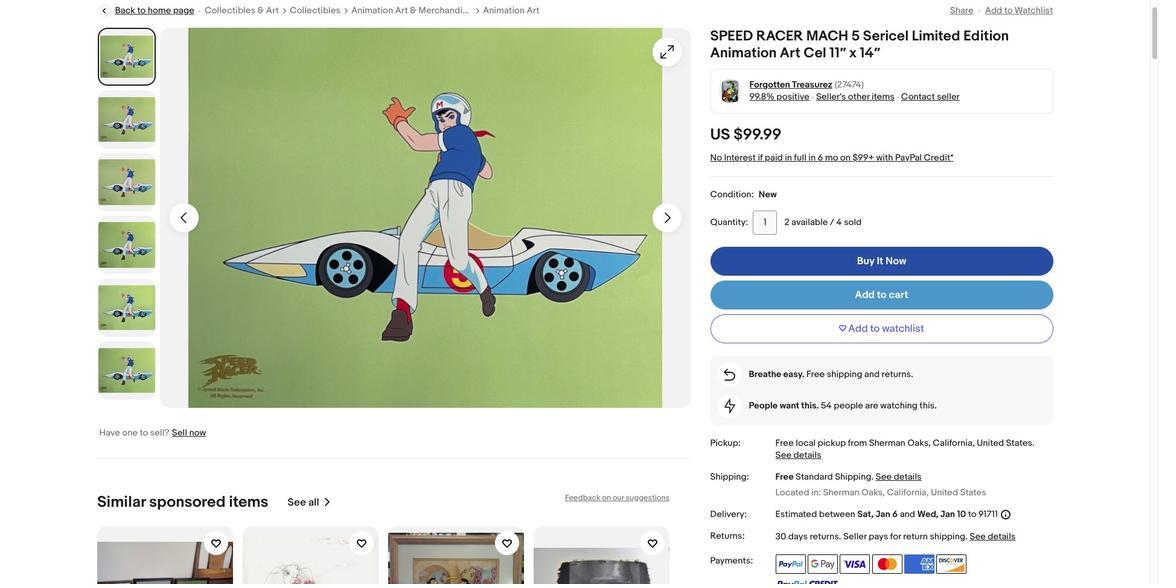 Task type: vqa. For each thing, say whether or not it's contained in the screenshot.
Type
no



Task type: locate. For each thing, give the bounding box(es) containing it.
2 vertical spatial free
[[776, 472, 794, 483]]

shipping up people want this. 54 people are watching this. on the bottom of the page
[[827, 369, 863, 380]]

and left "wed,"
[[900, 509, 916, 520]]

0 horizontal spatial jan
[[876, 509, 891, 520]]

picture 5 of 6 image
[[98, 280, 155, 336]]

animation right merchandise
[[483, 5, 525, 16]]

0 horizontal spatial united
[[931, 487, 959, 499]]

delivery:
[[711, 509, 747, 520]]

free left local
[[776, 438, 794, 449]]

from
[[848, 438, 868, 449]]

0 vertical spatial california,
[[933, 438, 975, 449]]

share
[[951, 5, 974, 16]]

to for home
[[137, 5, 146, 16]]

and left returns.
[[865, 369, 880, 380]]

see left all
[[288, 497, 306, 509]]

this. right 'watching'
[[920, 400, 937, 412]]

sell
[[172, 428, 187, 439]]

collectibles inside "link"
[[205, 5, 256, 16]]

in right full
[[809, 152, 816, 164]]

0 vertical spatial sherman
[[870, 438, 906, 449]]

2 horizontal spatial animation
[[711, 45, 777, 62]]

master card image
[[873, 555, 903, 574]]

if
[[758, 152, 763, 164]]

oaks, down 'watching'
[[908, 438, 931, 449]]

1 horizontal spatial shipping
[[930, 531, 966, 543]]

1 this. from the left
[[802, 400, 819, 412]]

2 in from the left
[[809, 152, 816, 164]]

0 horizontal spatial in
[[785, 152, 792, 164]]

1 vertical spatial see details link
[[876, 472, 922, 483]]

free inside the free local pickup from sherman oaks, california, united states . see details
[[776, 438, 794, 449]]

2 & from the left
[[410, 5, 417, 16]]

free right easy.
[[807, 369, 825, 380]]

2 vertical spatial see details link
[[970, 531, 1016, 543]]

2 vertical spatial details
[[988, 531, 1016, 543]]

add down the add to cart
[[849, 323, 868, 335]]

1 vertical spatial with details__icon image
[[725, 399, 735, 414]]

10
[[958, 509, 967, 520]]

california, inside the free local pickup from sherman oaks, california, united states . see details
[[933, 438, 975, 449]]

0 horizontal spatial see details link
[[776, 450, 822, 461]]

2 collectibles from the left
[[290, 5, 341, 16]]

with details__icon image left breathe
[[724, 369, 736, 381]]

4
[[837, 217, 842, 228]]

art
[[266, 5, 279, 16], [395, 5, 408, 16], [527, 5, 540, 16], [780, 45, 801, 62]]

people want this. 54 people are watching this.
[[749, 400, 937, 412]]

mo
[[825, 152, 839, 164]]

0 horizontal spatial and
[[865, 369, 880, 380]]

0 vertical spatial with details__icon image
[[724, 369, 736, 381]]

1 horizontal spatial on
[[841, 152, 851, 164]]

0 vertical spatial shipping
[[827, 369, 863, 380]]

1 vertical spatial free
[[776, 438, 794, 449]]

sherman
[[870, 438, 906, 449], [824, 487, 860, 499]]

1 horizontal spatial items
[[872, 91, 895, 103]]

& left merchandise
[[410, 5, 417, 16]]

items for similar sponsored items
[[229, 493, 268, 512]]

1 vertical spatial add
[[855, 289, 875, 301]]

add
[[986, 5, 1003, 16], [855, 289, 875, 301], [849, 323, 868, 335]]

sherman right the from
[[870, 438, 906, 449]]

positive
[[777, 91, 810, 103]]

details down local
[[794, 450, 822, 461]]

0 vertical spatial details
[[794, 450, 822, 461]]

collectibles
[[205, 5, 256, 16], [290, 5, 341, 16]]

animation art & merchandise
[[352, 5, 473, 16]]

0 horizontal spatial 6
[[818, 152, 823, 164]]

1 vertical spatial oaks,
[[862, 487, 885, 499]]

add left cart
[[855, 289, 875, 301]]

0 vertical spatial 6
[[818, 152, 823, 164]]

0 horizontal spatial this.
[[802, 400, 819, 412]]

animation art
[[483, 5, 540, 16]]

0 vertical spatial see details link
[[776, 450, 822, 461]]

0 horizontal spatial details
[[794, 450, 822, 461]]

free up located
[[776, 472, 794, 483]]

0 vertical spatial oaks,
[[908, 438, 931, 449]]

1 horizontal spatial in
[[809, 152, 816, 164]]

animation right collectibles link
[[352, 5, 393, 16]]

1 horizontal spatial states
[[1007, 438, 1033, 449]]

0 vertical spatial add
[[986, 5, 1003, 16]]

available
[[792, 217, 828, 228]]

cel
[[804, 45, 827, 62]]

see inside the free local pickup from sherman oaks, california, united states . see details
[[776, 450, 792, 461]]

california,
[[933, 438, 975, 449], [887, 487, 929, 499]]

details for pickup
[[794, 450, 822, 461]]

pays
[[869, 531, 889, 543]]

edition
[[964, 28, 1009, 45]]

visa image
[[840, 555, 871, 574]]

0 vertical spatial states
[[1007, 438, 1033, 449]]

states inside the free local pickup from sherman oaks, california, united states . see details
[[1007, 438, 1033, 449]]

1 horizontal spatial united
[[977, 438, 1005, 449]]

11″
[[830, 45, 847, 62]]

1 horizontal spatial sherman
[[870, 438, 906, 449]]

0 horizontal spatial california,
[[887, 487, 929, 499]]

in
[[785, 152, 792, 164], [809, 152, 816, 164]]

0 horizontal spatial on
[[602, 493, 611, 503]]

6 up 30 days returns . seller pays for return shipping . see details
[[893, 509, 898, 520]]

0 horizontal spatial oaks,
[[862, 487, 885, 499]]

1 vertical spatial and
[[900, 509, 916, 520]]

speed
[[711, 28, 753, 45]]

details down the free local pickup from sherman oaks, california, united states . see details
[[894, 472, 922, 483]]

see details link down 91711 on the bottom of the page
[[970, 531, 1016, 543]]

animation up forgotten treasurez icon
[[711, 45, 777, 62]]

0 vertical spatial united
[[977, 438, 1005, 449]]

local
[[796, 438, 816, 449]]

1 collectibles from the left
[[205, 5, 256, 16]]

details inside the free local pickup from sherman oaks, california, united states . see details
[[794, 450, 822, 461]]

free for free local pickup from sherman oaks, california, united states . see details
[[776, 438, 794, 449]]

1 horizontal spatial jan
[[941, 509, 956, 520]]

1 horizontal spatial &
[[410, 5, 417, 16]]

0 horizontal spatial collectibles
[[205, 5, 256, 16]]

0 vertical spatial on
[[841, 152, 851, 164]]

1 with details__icon image from the top
[[724, 369, 736, 381]]

details for returns
[[988, 531, 1016, 543]]

to for watchlist
[[871, 323, 880, 335]]

with details__icon image for breathe
[[724, 369, 736, 381]]

oaks, down 'standard shipping . see details'
[[862, 487, 885, 499]]

sherman down shipping
[[824, 487, 860, 499]]

add up edition
[[986, 5, 1003, 16]]

1 vertical spatial details
[[894, 472, 922, 483]]

seller's
[[817, 91, 846, 103]]

1 horizontal spatial oaks,
[[908, 438, 931, 449]]

$99.99
[[734, 126, 782, 144]]

this. left 54
[[802, 400, 819, 412]]

1 vertical spatial 6
[[893, 509, 898, 520]]

and
[[865, 369, 880, 380], [900, 509, 916, 520]]

buy it now link
[[711, 247, 1054, 276]]

jan left 10
[[941, 509, 956, 520]]

1 horizontal spatial animation
[[483, 5, 525, 16]]

located
[[776, 487, 810, 499]]

Quantity: text field
[[753, 211, 778, 235]]

details down 91711 on the bottom of the page
[[988, 531, 1016, 543]]

on left "our"
[[602, 493, 611, 503]]

limited
[[912, 28, 961, 45]]

see details link for seller pays for return shipping
[[970, 531, 1016, 543]]

1 horizontal spatial collectibles
[[290, 5, 341, 16]]

shipping down 10
[[930, 531, 966, 543]]

1 vertical spatial items
[[229, 493, 268, 512]]

returns.
[[882, 369, 914, 380]]

details
[[794, 450, 822, 461], [894, 472, 922, 483], [988, 531, 1016, 543]]

breathe easy. free shipping and returns.
[[749, 369, 914, 380]]

payments:
[[711, 555, 754, 567]]

contact seller
[[902, 91, 960, 103]]

2 horizontal spatial details
[[988, 531, 1016, 543]]

sponsored
[[149, 493, 225, 512]]

easy.
[[784, 369, 805, 380]]

no interest if paid in full in 6 mo on $99+ with paypal credit* link
[[711, 152, 954, 164]]

picture 2 of 6 image
[[98, 91, 155, 148]]

interest
[[725, 152, 756, 164]]

2 this. from the left
[[920, 400, 937, 412]]

1 vertical spatial united
[[931, 487, 959, 499]]

paypal
[[896, 152, 922, 164]]

0 vertical spatial items
[[872, 91, 895, 103]]

merchandise
[[419, 5, 473, 16]]

add inside button
[[849, 323, 868, 335]]

2 with details__icon image from the top
[[725, 399, 735, 414]]

1 horizontal spatial this.
[[920, 400, 937, 412]]

jan right sat,
[[876, 509, 891, 520]]

0 horizontal spatial items
[[229, 493, 268, 512]]

sat,
[[858, 509, 874, 520]]

contact
[[902, 91, 935, 103]]

0 horizontal spatial sherman
[[824, 487, 860, 499]]

free
[[807, 369, 825, 380], [776, 438, 794, 449], [776, 472, 794, 483]]

standard shipping . see details
[[796, 472, 922, 483]]

sold
[[844, 217, 862, 228]]

& left collectibles link
[[258, 5, 264, 16]]

page
[[173, 5, 194, 16]]

& inside collectibles & art "link"
[[258, 5, 264, 16]]

see up located
[[776, 450, 792, 461]]

1 horizontal spatial and
[[900, 509, 916, 520]]

1 vertical spatial sherman
[[824, 487, 860, 499]]

see all link
[[288, 493, 331, 512]]

5
[[852, 28, 860, 45]]

1 & from the left
[[258, 5, 264, 16]]

6 left the 'mo' on the top right
[[818, 152, 823, 164]]

add to watchlist
[[986, 5, 1054, 16]]

2 vertical spatial add
[[849, 323, 868, 335]]

estimated between sat, jan 6 and wed, jan 10 to 91711
[[776, 509, 999, 520]]

in left full
[[785, 152, 792, 164]]

no interest if paid in full in 6 mo on $99+ with paypal credit*
[[711, 152, 954, 164]]

1 horizontal spatial see details link
[[876, 472, 922, 483]]

See all text field
[[288, 497, 319, 509]]

see details link down local
[[776, 450, 822, 461]]

1 horizontal spatial california,
[[933, 438, 975, 449]]

condition:
[[711, 189, 754, 201]]

0 horizontal spatial animation
[[352, 5, 393, 16]]

&
[[258, 5, 264, 16], [410, 5, 417, 16]]

0 horizontal spatial states
[[961, 487, 987, 499]]

one
[[122, 428, 138, 439]]

0 horizontal spatial &
[[258, 5, 264, 16]]

2
[[785, 217, 790, 228]]

shipping
[[827, 369, 863, 380], [930, 531, 966, 543]]

1 in from the left
[[785, 152, 792, 164]]

with details__icon image left the people
[[725, 399, 735, 414]]

to inside button
[[871, 323, 880, 335]]

add to watchlist link
[[986, 5, 1054, 16]]

standard
[[796, 472, 833, 483]]

items for seller's other items
[[872, 91, 895, 103]]

all
[[308, 497, 319, 509]]

on right the 'mo' on the top right
[[841, 152, 851, 164]]

items left see all
[[229, 493, 268, 512]]

oaks,
[[908, 438, 931, 449], [862, 487, 885, 499]]

2 horizontal spatial see details link
[[970, 531, 1016, 543]]

items right other
[[872, 91, 895, 103]]

oaks, inside the free local pickup from sherman oaks, california, united states . see details
[[908, 438, 931, 449]]

buy it now
[[857, 255, 907, 268]]

with details__icon image for people
[[725, 399, 735, 414]]

picture 6 of 6 image
[[98, 342, 155, 399]]

paypal image
[[776, 555, 806, 574]]

free local pickup from sherman oaks, california, united states . see details
[[776, 438, 1035, 461]]

see details link for standard shipping
[[876, 472, 922, 483]]

91711
[[979, 509, 999, 520]]

with details__icon image
[[724, 369, 736, 381], [725, 399, 735, 414]]

see details link up located in: sherman oaks, california, united states at the right bottom of page
[[876, 472, 922, 483]]

2 jan from the left
[[941, 509, 956, 520]]



Task type: describe. For each thing, give the bounding box(es) containing it.
see all
[[288, 497, 319, 509]]

0 vertical spatial free
[[807, 369, 825, 380]]

art inside "link"
[[266, 5, 279, 16]]

add to watchlist
[[849, 323, 925, 335]]

condition: new
[[711, 189, 777, 201]]

are
[[866, 400, 879, 412]]

credit*
[[924, 152, 954, 164]]

watchlist
[[1015, 5, 1054, 16]]

other
[[849, 91, 870, 103]]

back to home page
[[115, 5, 194, 16]]

animation inside the speed racer mach 5 sericel limited edition animation art cel 11″ x 14″
[[711, 45, 777, 62]]

picture 1 of 6 image
[[99, 29, 154, 85]]

buy
[[857, 255, 875, 268]]

sericel
[[863, 28, 909, 45]]

1 vertical spatial on
[[602, 493, 611, 503]]

feedback
[[565, 493, 600, 503]]

99.8% positive link
[[750, 91, 810, 103]]

shipping:
[[711, 472, 750, 483]]

sell?
[[150, 428, 170, 439]]

contact seller link
[[902, 91, 960, 103]]

$99+
[[853, 152, 875, 164]]

forgotten
[[750, 79, 790, 91]]

free for free
[[776, 472, 794, 483]]

wed,
[[918, 509, 939, 520]]

seller's other items link
[[817, 91, 895, 103]]

quantity:
[[711, 217, 749, 228]]

share button
[[951, 5, 974, 16]]

/
[[830, 217, 835, 228]]

now
[[189, 428, 206, 439]]

1 jan from the left
[[876, 509, 891, 520]]

1 vertical spatial california,
[[887, 487, 929, 499]]

speed racer mach 5 sericel limited edition animation art cel 11″ x 14″
[[711, 28, 1009, 62]]

google pay image
[[808, 555, 838, 574]]

animation for animation art & merchandise
[[352, 5, 393, 16]]

discover image
[[937, 555, 967, 574]]

add for add to watchlist
[[986, 5, 1003, 16]]

animation for animation art
[[483, 5, 525, 16]]

0 vertical spatial and
[[865, 369, 880, 380]]

collectibles link
[[290, 5, 341, 17]]

mach
[[807, 28, 849, 45]]

located in: sherman oaks, california, united states
[[776, 487, 987, 499]]

back
[[115, 5, 135, 16]]

have one to sell? sell now
[[99, 428, 206, 439]]

99.8% positive
[[750, 91, 810, 103]]

seller
[[844, 531, 867, 543]]

add for add to cart
[[855, 289, 875, 301]]

sherman inside the free local pickup from sherman oaks, california, united states . see details
[[870, 438, 906, 449]]

want
[[780, 400, 800, 412]]

home
[[148, 5, 171, 16]]

days
[[789, 531, 808, 543]]

0 horizontal spatial shipping
[[827, 369, 863, 380]]

picture 3 of 6 image
[[98, 154, 155, 211]]

full
[[794, 152, 807, 164]]

paypal credit image
[[776, 580, 839, 585]]

art inside the speed racer mach 5 sericel limited edition animation art cel 11″ x 14″
[[780, 45, 801, 62]]

1 horizontal spatial details
[[894, 472, 922, 483]]

breathe
[[749, 369, 782, 380]]

. inside the free local pickup from sherman oaks, california, united states . see details
[[1033, 438, 1035, 449]]

feedback on our suggestions
[[565, 493, 670, 503]]

see up located in: sherman oaks, california, united states at the right bottom of page
[[876, 472, 892, 483]]

seller
[[937, 91, 960, 103]]

treasurez
[[792, 79, 833, 91]]

returns
[[810, 531, 839, 543]]

picture 4 of 6 image
[[98, 217, 155, 274]]

collectibles & art link
[[205, 5, 279, 17]]

new
[[759, 189, 777, 201]]

1 vertical spatial shipping
[[930, 531, 966, 543]]

racer
[[757, 28, 804, 45]]

& inside 'animation art & merchandise' link
[[410, 5, 417, 16]]

watchlist
[[883, 323, 925, 335]]

to for watchlist
[[1005, 5, 1013, 16]]

forgotten treasurez image
[[718, 79, 743, 104]]

14″
[[860, 45, 881, 62]]

united inside the free local pickup from sherman oaks, california, united states . see details
[[977, 438, 1005, 449]]

us $99.99
[[711, 126, 782, 144]]

see down 91711 on the bottom of the page
[[970, 531, 986, 543]]

american express image
[[905, 555, 935, 574]]

paid
[[765, 152, 783, 164]]

no
[[711, 152, 722, 164]]

back to home page link
[[97, 4, 194, 18]]

to for cart
[[878, 289, 887, 301]]

estimated
[[776, 509, 817, 520]]

shipping
[[835, 472, 872, 483]]

similar sponsored items
[[97, 493, 268, 512]]

our
[[613, 493, 624, 503]]

collectibles for collectibles & art
[[205, 5, 256, 16]]

similar
[[97, 493, 145, 512]]

2 available / 4 sold
[[785, 217, 862, 228]]

1 horizontal spatial 6
[[893, 509, 898, 520]]

collectibles for collectibles
[[290, 5, 341, 16]]

watching
[[881, 400, 918, 412]]

speed racer mach 5 sericel limited edition animation art cel 11″ x 14″ - picture 1 of 6 image
[[160, 28, 691, 408]]

animation art link
[[483, 5, 540, 17]]

us
[[711, 126, 731, 144]]

in:
[[812, 487, 822, 499]]

with
[[877, 152, 894, 164]]

forgotten treasurez link
[[750, 79, 833, 91]]

animation art & merchandise link
[[352, 5, 473, 17]]

suggestions
[[626, 493, 670, 503]]

1 vertical spatial states
[[961, 487, 987, 499]]

forgotten treasurez (27474)
[[750, 79, 864, 91]]

pickup
[[818, 438, 846, 449]]

have
[[99, 428, 120, 439]]

add to watchlist button
[[711, 315, 1054, 344]]

cart
[[889, 289, 909, 301]]

(27474)
[[835, 79, 864, 91]]

add for add to watchlist
[[849, 323, 868, 335]]

add to cart
[[855, 289, 909, 301]]

add to cart link
[[711, 281, 1054, 310]]

pickup:
[[711, 438, 741, 449]]

x
[[850, 45, 857, 62]]



